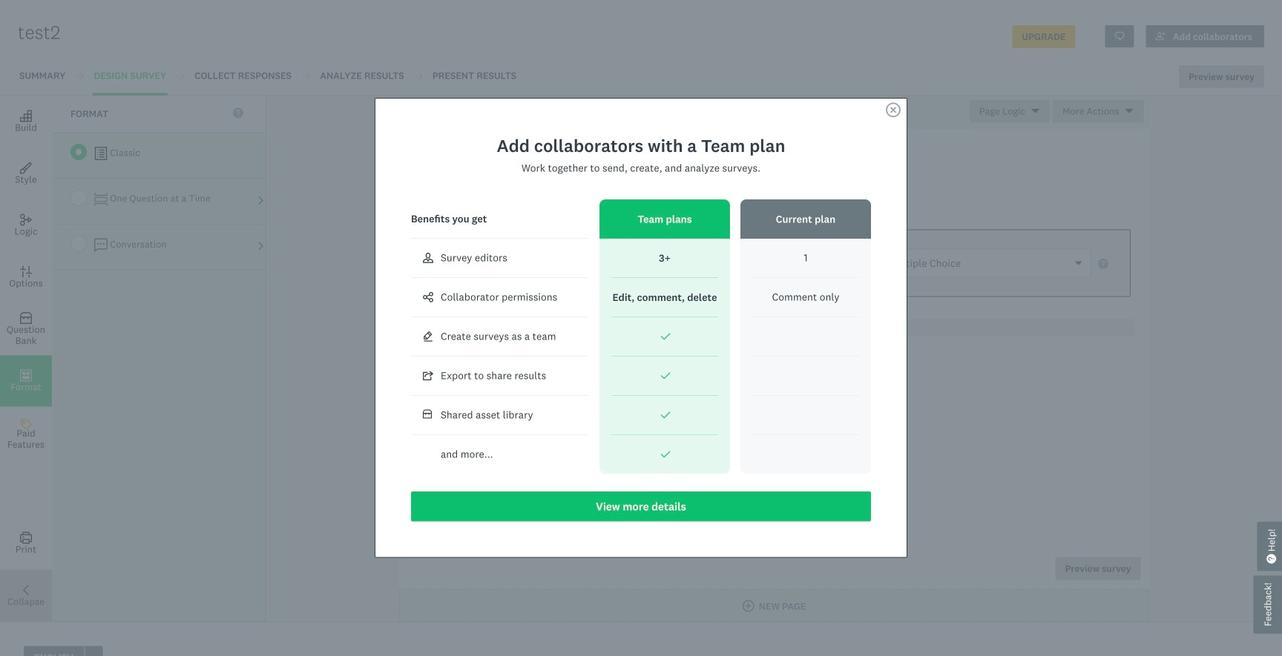 Task type: vqa. For each thing, say whether or not it's contained in the screenshot.
Search icon
no



Task type: locate. For each thing, give the bounding box(es) containing it.
surveymonkey image
[[716, 485, 833, 502]]



